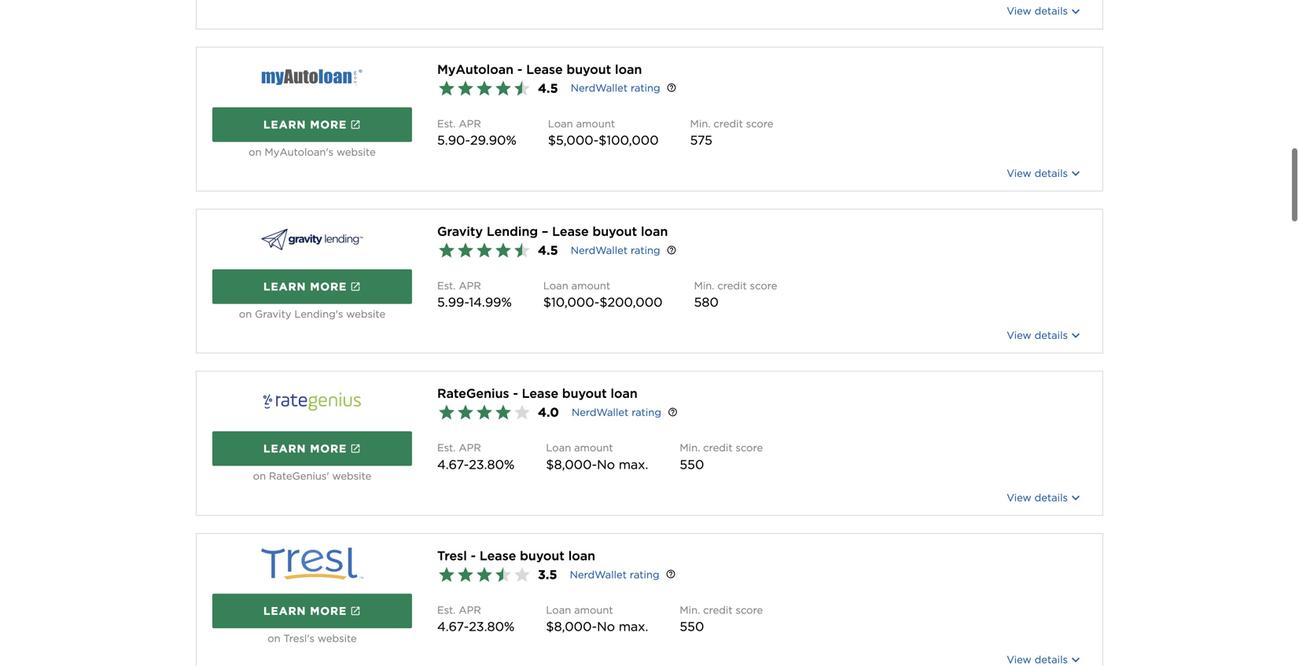 Task type: describe. For each thing, give the bounding box(es) containing it.
est. for myautoloan - lease buyout loan
[[437, 117, 456, 130]]

myautoloan image
[[261, 60, 363, 95]]

est. apr 4.67-23.80% for rategenius
[[437, 442, 515, 472]]

est. for rategenius - lease buyout loan
[[437, 442, 456, 454]]

nerdwallet for rategenius - lease buyout loan
[[572, 406, 629, 419]]

23.80% for 4.0
[[469, 457, 515, 472]]

1 horizontal spatial gravity
[[437, 224, 483, 239]]

rated 3.5 out of 5 stars element
[[538, 566, 557, 584]]

lease right the –
[[552, 224, 589, 239]]

nerdwallet for gravity lending – lease buyout loan
[[571, 244, 628, 256]]

rating for gravity lending – lease buyout loan
[[631, 244, 661, 256]]

loan for tresl - lease buyout loan
[[569, 548, 596, 564]]

loan for tresl
[[546, 604, 571, 616]]

lease for tresl
[[480, 548, 516, 564]]

4.5 stars image for myautoloan
[[437, 79, 532, 98]]

loan amount $10,000-$200,000
[[544, 280, 663, 310]]

tresl - lease buyout loan
[[437, 548, 596, 564]]

575
[[690, 133, 713, 148]]

5.90-
[[437, 133, 470, 148]]

apr for tresl
[[459, 604, 481, 616]]

rated 4 out of 5 stars element
[[538, 403, 559, 422]]

view details for tresl - lease buyout loan
[[1007, 654, 1068, 666]]

nerdwallet rating info image for tresl - lease buyout loan
[[666, 569, 676, 580]]

rating for tresl - lease buyout loan
[[630, 569, 660, 581]]

nerdwallet rating info image
[[667, 83, 677, 93]]

amount for rategenius - lease buyout loan
[[574, 442, 613, 454]]

score for myautoloan - lease buyout loan
[[746, 117, 774, 130]]

view for tresl - lease buyout loan
[[1007, 654, 1032, 666]]

580
[[694, 295, 719, 310]]

on for myautoloan - lease buyout loan
[[249, 146, 262, 158]]

min. credit score 550 for rategenius - lease buyout loan
[[680, 442, 763, 472]]

learn more for gravity lending – lease buyout loan
[[263, 280, 347, 293]]

buyout for rategenius - lease buyout loan
[[562, 386, 607, 401]]

website right lending's
[[346, 308, 386, 320]]

gravity lending – lease buyout loan
[[437, 224, 668, 239]]

max. for rategenius - lease buyout loan
[[619, 457, 649, 472]]

on tresl's website
[[268, 632, 357, 645]]

nerdwallet rating for myautoloan - lease buyout loan
[[571, 82, 661, 94]]

rategenius'
[[269, 470, 329, 482]]

myautoloan's
[[265, 146, 334, 158]]

rategenius - lease buyout loan
[[437, 386, 638, 401]]

$8,000- for 3.5
[[546, 619, 597, 635]]

credit for myautoloan - lease buyout loan
[[714, 117, 743, 130]]

learn more link for rategenius - lease buyout loan
[[212, 432, 412, 466]]

tresl's
[[284, 632, 315, 645]]

nerdwallet rating link for gravity lending – lease buyout loan
[[571, 243, 661, 258]]

rating for rategenius - lease buyout loan
[[632, 406, 662, 419]]

nerdwallet rating for tresl - lease buyout loan
[[570, 569, 660, 581]]

view for rategenius - lease buyout loan
[[1007, 492, 1032, 504]]

on for gravity lending – lease buyout loan
[[239, 308, 252, 320]]

view details for rategenius - lease buyout loan
[[1007, 492, 1068, 504]]

nerdwallet rating for gravity lending – lease buyout loan
[[571, 244, 661, 256]]

tresl
[[437, 548, 467, 564]]

- for rategenius
[[513, 386, 518, 401]]

est. apr 5.90-29.90%
[[437, 117, 517, 148]]

lease for myautoloan
[[526, 62, 563, 77]]

view details for myautoloan - lease buyout loan
[[1007, 167, 1068, 179]]

5.99-
[[437, 295, 469, 310]]

nerdwallet rating info image for gravity lending – lease buyout loan
[[667, 245, 677, 255]]

nerdwallet for tresl - lease buyout loan
[[570, 569, 627, 581]]

on for rategenius - lease buyout loan
[[253, 470, 266, 482]]

view for gravity lending – lease buyout loan
[[1007, 329, 1032, 342]]

min. for rategenius - lease buyout loan
[[680, 442, 700, 454]]

lease for rategenius
[[522, 386, 559, 401]]

nerdwallet rating link for myautoloan - lease buyout loan
[[571, 81, 661, 96]]

loan for myautoloan
[[548, 117, 573, 130]]

myautoloan - lease buyout loan
[[437, 62, 642, 77]]

min. for tresl - lease buyout loan
[[680, 604, 700, 616]]

nerdwallet for myautoloan - lease buyout loan
[[571, 82, 628, 94]]

buyout for myautoloan - lease buyout loan
[[567, 62, 611, 77]]

score for gravity lending – lease buyout loan
[[750, 280, 778, 292]]

4.5 for lease
[[538, 81, 558, 96]]

$8,000- for 4.0
[[546, 457, 597, 472]]

website for tresl - lease buyout loan
[[318, 632, 357, 645]]

- for myautoloan
[[518, 62, 523, 77]]

loan for rategenius
[[546, 442, 571, 454]]

est. for tresl - lease buyout loan
[[437, 604, 456, 616]]

score for rategenius - lease buyout loan
[[736, 442, 763, 454]]

$5,000-
[[548, 133, 599, 148]]

more for gravity lending – lease buyout loan
[[310, 280, 347, 293]]

learn more button for rategenius - lease buyout loan
[[212, 432, 412, 466]]

learn more link for tresl - lease buyout loan
[[212, 594, 412, 629]]

view details for gravity lending – lease buyout loan
[[1007, 329, 1068, 342]]



Task type: vqa. For each thing, say whether or not it's contained in the screenshot.


Task type: locate. For each thing, give the bounding box(es) containing it.
apr for myautoloan
[[459, 117, 481, 130]]

2 learn more link from the top
[[212, 269, 412, 304]]

nerdwallet rating link up loan amount $5,000-$100,000
[[571, 81, 661, 96]]

nerdwallet rating link for rategenius - lease buyout loan
[[572, 406, 662, 420]]

2 view from the top
[[1007, 167, 1032, 179]]

nerdwallet rating up loan amount $10,000-$200,000
[[571, 244, 661, 256]]

4.67- for tresl
[[437, 619, 469, 635]]

4 learn from the top
[[263, 605, 306, 618]]

3 apr from the top
[[459, 442, 481, 454]]

loan for gravity
[[544, 280, 569, 292]]

4.67- for rategenius
[[437, 457, 469, 472]]

min. inside min. credit score 575
[[690, 117, 711, 130]]

score inside the min. credit score 580
[[750, 280, 778, 292]]

3 learn more link from the top
[[212, 432, 412, 466]]

2 min. credit score 550 from the top
[[680, 604, 763, 635]]

website
[[337, 146, 376, 158], [346, 308, 386, 320], [332, 470, 372, 482], [318, 632, 357, 645]]

2 vertical spatial nerdwallet rating info image
[[666, 569, 676, 580]]

nerdwallet rating link right rated 4 out of 5 stars element on the left of the page
[[572, 406, 662, 420]]

nerdwallet rating link for tresl - lease buyout loan
[[570, 568, 660, 582]]

est. apr 4.67-23.80% for tresl
[[437, 604, 515, 635]]

details for myautoloan - lease buyout loan
[[1035, 167, 1068, 179]]

rated 4.5 out of 5 stars element down the –
[[538, 241, 558, 260]]

loan inside loan amount $10,000-$200,000
[[544, 280, 569, 292]]

1 vertical spatial min. credit score 550
[[680, 604, 763, 635]]

buyout for tresl - lease buyout loan
[[520, 548, 565, 564]]

23.80% down 3.5 stars image
[[469, 619, 515, 635]]

apr up 5.90-
[[459, 117, 481, 130]]

on for tresl - lease buyout loan
[[268, 632, 281, 645]]

1 est. apr 4.67-23.80% from the top
[[437, 442, 515, 472]]

loan amount $8,000-no max. for 4.0
[[546, 442, 649, 472]]

nerdwallet rating for rategenius - lease buyout loan
[[572, 406, 662, 419]]

1 4.5 stars image from the top
[[437, 79, 532, 98]]

0 vertical spatial 23.80%
[[469, 457, 515, 472]]

learn
[[263, 118, 306, 131], [263, 280, 306, 293], [263, 442, 306, 456], [263, 605, 306, 618]]

learn up rategenius' on the left bottom of page
[[263, 442, 306, 456]]

website for myautoloan - lease buyout loan
[[337, 146, 376, 158]]

myautoloan
[[437, 62, 514, 77]]

est. apr 5.99-14.99%
[[437, 280, 512, 310]]

1 view details from the top
[[1007, 5, 1068, 17]]

2 learn more button from the top
[[212, 269, 412, 304]]

loan for myautoloan - lease buyout loan
[[615, 62, 642, 77]]

0 vertical spatial nerdwallet rating info image
[[667, 245, 677, 255]]

on left lending's
[[239, 308, 252, 320]]

1 vertical spatial max.
[[619, 619, 649, 635]]

on myautoloan's website
[[249, 146, 376, 158]]

4 view details from the top
[[1007, 492, 1068, 504]]

rategenius image
[[261, 384, 363, 419]]

1 min. credit score 550 from the top
[[680, 442, 763, 472]]

3 learn more button from the top
[[212, 432, 412, 466]]

loan
[[615, 62, 642, 77], [641, 224, 668, 239], [611, 386, 638, 401], [569, 548, 596, 564]]

apr inside est. apr 5.90-29.90%
[[459, 117, 481, 130]]

website right "tresl's"
[[318, 632, 357, 645]]

nerdwallet rating link right 'rated 3.5 out of 5 stars' element
[[570, 568, 660, 582]]

learn up myautoloan's
[[263, 118, 306, 131]]

5 view details from the top
[[1007, 654, 1068, 666]]

1 4.5 from the top
[[538, 81, 558, 96]]

loan down 'rated 3.5 out of 5 stars' element
[[546, 604, 571, 616]]

550 for tresl - lease buyout loan
[[680, 619, 704, 635]]

learn more
[[263, 118, 347, 131], [263, 280, 347, 293], [263, 442, 347, 456], [263, 605, 347, 618]]

est. up 5.90-
[[437, 117, 456, 130]]

rated 4.5 out of 5 stars element down myautoloan - lease buyout loan
[[538, 79, 558, 98]]

loan amount $8,000-no max.
[[546, 442, 649, 472], [546, 604, 649, 635]]

loan for rategenius - lease buyout loan
[[611, 386, 638, 401]]

2 view details from the top
[[1007, 167, 1068, 179]]

14.99%
[[469, 295, 512, 310]]

buyout
[[567, 62, 611, 77], [593, 224, 637, 239], [562, 386, 607, 401], [520, 548, 565, 564]]

website for rategenius - lease buyout loan
[[332, 470, 372, 482]]

4.5 down myautoloan - lease buyout loan
[[538, 81, 558, 96]]

23.80% down 4 stars image
[[469, 457, 515, 472]]

learn more button up "on myautoloan's website"
[[212, 107, 412, 142]]

nerdwallet right 4.0
[[572, 406, 629, 419]]

- up 4 stars image
[[513, 386, 518, 401]]

5 details from the top
[[1035, 654, 1068, 666]]

gravity left lending's
[[255, 308, 292, 320]]

min. credit score 550
[[680, 442, 763, 472], [680, 604, 763, 635]]

0 vertical spatial 4.67-
[[437, 457, 469, 472]]

2 4.5 from the top
[[538, 243, 558, 258]]

4 view from the top
[[1007, 492, 1032, 504]]

2 $8,000- from the top
[[546, 619, 597, 635]]

gravity left lending
[[437, 224, 483, 239]]

nerdwallet up loan amount $10,000-$200,000
[[571, 244, 628, 256]]

est. apr 4.67-23.80% down 3.5 stars image
[[437, 604, 515, 635]]

- for tresl
[[471, 548, 476, 564]]

learn up on gravity lending's website
[[263, 280, 306, 293]]

more up on rategenius' website
[[310, 442, 347, 456]]

2 loan amount $8,000-no max. from the top
[[546, 604, 649, 635]]

rated 4.5 out of 5 stars element for lease
[[538, 79, 558, 98]]

4 more from the top
[[310, 605, 347, 618]]

learn for tresl
[[263, 605, 306, 618]]

learn more up myautoloan's
[[263, 118, 347, 131]]

2 4.5 stars image from the top
[[437, 241, 532, 260]]

2 apr from the top
[[459, 280, 481, 292]]

est. up 5.99-
[[437, 280, 456, 292]]

1 no from the top
[[597, 457, 615, 472]]

1 vertical spatial $8,000-
[[546, 619, 597, 635]]

1 vertical spatial nerdwallet rating info image
[[668, 407, 678, 417]]

credit inside the min. credit score 580
[[718, 280, 747, 292]]

3 more from the top
[[310, 442, 347, 456]]

details
[[1035, 5, 1068, 17], [1035, 167, 1068, 179], [1035, 329, 1068, 342], [1035, 492, 1068, 504], [1035, 654, 1068, 666]]

apr
[[459, 117, 481, 130], [459, 280, 481, 292], [459, 442, 481, 454], [459, 604, 481, 616]]

learn for myautoloan
[[263, 118, 306, 131]]

$100,000
[[599, 133, 659, 148]]

details for tresl - lease buyout loan
[[1035, 654, 1068, 666]]

2 est. from the top
[[437, 280, 456, 292]]

learn more button up on gravity lending's website
[[212, 269, 412, 304]]

credit for gravity lending – lease buyout loan
[[718, 280, 747, 292]]

23.80%
[[469, 457, 515, 472], [469, 619, 515, 635]]

4 apr from the top
[[459, 604, 481, 616]]

on left myautoloan's
[[249, 146, 262, 158]]

$10,000-
[[544, 295, 600, 310]]

0 vertical spatial max.
[[619, 457, 649, 472]]

learn more up rategenius' on the left bottom of page
[[263, 442, 347, 456]]

learn more link for myautoloan - lease buyout loan
[[212, 107, 412, 142]]

4.5 stars image down lending
[[437, 241, 532, 260]]

loan inside loan amount $5,000-$100,000
[[548, 117, 573, 130]]

1 rated 4.5 out of 5 stars element from the top
[[538, 79, 558, 98]]

nerdwallet rating link up loan amount $10,000-$200,000
[[571, 243, 661, 258]]

0 vertical spatial min. credit score 550
[[680, 442, 763, 472]]

loan amount $8,000-no max. for 3.5
[[546, 604, 649, 635]]

apr inside est. apr 5.99-14.99%
[[459, 280, 481, 292]]

4.67- down 3.5 stars image
[[437, 619, 469, 635]]

loan up "$5,000-"
[[548, 117, 573, 130]]

4.5 stars image
[[437, 79, 532, 98], [437, 241, 532, 260]]

nerdwallet rating link
[[571, 81, 661, 96], [571, 243, 661, 258], [572, 406, 662, 420], [570, 568, 660, 582]]

no for 4.0
[[597, 457, 615, 472]]

est. inside est. apr 5.99-14.99%
[[437, 280, 456, 292]]

min.
[[690, 117, 711, 130], [694, 280, 715, 292], [680, 442, 700, 454], [680, 604, 700, 616]]

rating for myautoloan - lease buyout loan
[[631, 82, 661, 94]]

details for gravity lending – lease buyout loan
[[1035, 329, 1068, 342]]

0 vertical spatial rated 4.5 out of 5 stars element
[[538, 79, 558, 98]]

learn more link up on gravity lending's website
[[212, 269, 412, 304]]

amount inside loan amount $10,000-$200,000
[[572, 280, 611, 292]]

learn more button for gravity lending – lease buyout loan
[[212, 269, 412, 304]]

est. inside est. apr 5.90-29.90%
[[437, 117, 456, 130]]

1 23.80% from the top
[[469, 457, 515, 472]]

no
[[597, 457, 615, 472], [597, 619, 615, 635]]

score
[[746, 117, 774, 130], [750, 280, 778, 292], [736, 442, 763, 454], [736, 604, 763, 616]]

3 view from the top
[[1007, 329, 1032, 342]]

$8,000- down 'rated 3.5 out of 5 stars' element
[[546, 619, 597, 635]]

1 vertical spatial 4.67-
[[437, 619, 469, 635]]

0 vertical spatial -
[[518, 62, 523, 77]]

1 more from the top
[[310, 118, 347, 131]]

view details
[[1007, 5, 1068, 17], [1007, 167, 1068, 179], [1007, 329, 1068, 342], [1007, 492, 1068, 504], [1007, 654, 1068, 666]]

1 vertical spatial rated 4.5 out of 5 stars element
[[538, 241, 558, 260]]

learn more up on gravity lending's website
[[263, 280, 347, 293]]

1 vertical spatial est. apr 4.67-23.80%
[[437, 604, 515, 635]]

apr for gravity
[[459, 280, 481, 292]]

0 vertical spatial $8,000-
[[546, 457, 597, 472]]

apr down 4 stars image
[[459, 442, 481, 454]]

0 vertical spatial 550
[[680, 457, 704, 472]]

lease up 3.5 stars image
[[480, 548, 516, 564]]

1 vertical spatial -
[[513, 386, 518, 401]]

0 vertical spatial est. apr 4.67-23.80%
[[437, 442, 515, 472]]

4.67-
[[437, 457, 469, 472], [437, 619, 469, 635]]

tresl image
[[261, 547, 363, 581]]

view for myautoloan - lease buyout loan
[[1007, 167, 1032, 179]]

1 learn more button from the top
[[212, 107, 412, 142]]

nerdwallet rating right 4.0
[[572, 406, 662, 419]]

apr up 5.99-
[[459, 280, 481, 292]]

1 vertical spatial 4.5 stars image
[[437, 241, 532, 260]]

3 details from the top
[[1035, 329, 1068, 342]]

4.5 for –
[[538, 243, 558, 258]]

loan amount $5,000-$100,000
[[548, 117, 659, 148]]

2 vertical spatial -
[[471, 548, 476, 564]]

-
[[518, 62, 523, 77], [513, 386, 518, 401], [471, 548, 476, 564]]

1 apr from the top
[[459, 117, 481, 130]]

nerdwallet
[[571, 82, 628, 94], [571, 244, 628, 256], [572, 406, 629, 419], [570, 569, 627, 581]]

- right tresl
[[471, 548, 476, 564]]

1 vertical spatial loan amount $8,000-no max.
[[546, 604, 649, 635]]

on rategenius' website
[[253, 470, 372, 482]]

1 details from the top
[[1035, 5, 1068, 17]]

1 vertical spatial 4.5
[[538, 243, 558, 258]]

on left rategenius' on the left bottom of page
[[253, 470, 266, 482]]

5 view from the top
[[1007, 654, 1032, 666]]

rated 4.5 out of 5 stars element
[[538, 79, 558, 98], [538, 241, 558, 260]]

more up "on myautoloan's website"
[[310, 118, 347, 131]]

0 vertical spatial loan amount $8,000-no max.
[[546, 442, 649, 472]]

loan amount $8,000-no max. down 'rated 3.5 out of 5 stars' element
[[546, 604, 649, 635]]

learn more for rategenius - lease buyout loan
[[263, 442, 347, 456]]

amount for tresl - lease buyout loan
[[574, 604, 613, 616]]

credit for rategenius - lease buyout loan
[[703, 442, 733, 454]]

$8,000-
[[546, 457, 597, 472], [546, 619, 597, 635]]

more for tresl - lease buyout loan
[[310, 605, 347, 618]]

loan down rated 4 out of 5 stars element on the left of the page
[[546, 442, 571, 454]]

1 est. from the top
[[437, 117, 456, 130]]

score for tresl - lease buyout loan
[[736, 604, 763, 616]]

learn more button up on tresl's website
[[212, 594, 412, 629]]

550
[[680, 457, 704, 472], [680, 619, 704, 635]]

gravity lending – lease buyout loan image
[[261, 222, 363, 257]]

nerdwallet right 3.5
[[570, 569, 627, 581]]

loan
[[548, 117, 573, 130], [544, 280, 569, 292], [546, 442, 571, 454], [546, 604, 571, 616]]

4 details from the top
[[1035, 492, 1068, 504]]

0 horizontal spatial gravity
[[255, 308, 292, 320]]

on
[[249, 146, 262, 158], [239, 308, 252, 320], [253, 470, 266, 482], [268, 632, 281, 645]]

3 learn more from the top
[[263, 442, 347, 456]]

1 vertical spatial 23.80%
[[469, 619, 515, 635]]

2 max. from the top
[[619, 619, 649, 635]]

min. inside the min. credit score 580
[[694, 280, 715, 292]]

nerdwallet up loan amount $5,000-$100,000
[[571, 82, 628, 94]]

learn more link up "on myautoloan's website"
[[212, 107, 412, 142]]

loan up $10,000-
[[544, 280, 569, 292]]

1 $8,000- from the top
[[546, 457, 597, 472]]

$8,000- down rated 4 out of 5 stars element on the left of the page
[[546, 457, 597, 472]]

1 learn more from the top
[[263, 118, 347, 131]]

more for rategenius - lease buyout loan
[[310, 442, 347, 456]]

1 vertical spatial no
[[597, 619, 615, 635]]

min. credit score 550 for tresl - lease buyout loan
[[680, 604, 763, 635]]

4.67- down 4 stars image
[[437, 457, 469, 472]]

rated 4.5 out of 5 stars element for –
[[538, 241, 558, 260]]

2 learn more from the top
[[263, 280, 347, 293]]

3.5 stars image
[[437, 566, 532, 584]]

on gravity lending's website
[[239, 308, 386, 320]]

credit
[[714, 117, 743, 130], [718, 280, 747, 292], [703, 442, 733, 454], [703, 604, 733, 616]]

2 more from the top
[[310, 280, 347, 293]]

4.5 stars image for gravity
[[437, 241, 532, 260]]

amount for myautoloan - lease buyout loan
[[576, 117, 615, 130]]

learn more link
[[212, 107, 412, 142], [212, 269, 412, 304], [212, 432, 412, 466], [212, 594, 412, 629]]

$200,000
[[600, 295, 663, 310]]

2 4.67- from the top
[[437, 619, 469, 635]]

0 vertical spatial gravity
[[437, 224, 483, 239]]

1 view from the top
[[1007, 5, 1032, 17]]

apr for rategenius
[[459, 442, 481, 454]]

rating
[[631, 82, 661, 94], [631, 244, 661, 256], [632, 406, 662, 419], [630, 569, 660, 581]]

nerdwallet rating up loan amount $5,000-$100,000
[[571, 82, 661, 94]]

learn more button
[[212, 107, 412, 142], [212, 269, 412, 304], [212, 432, 412, 466], [212, 594, 412, 629]]

0 vertical spatial 4.5
[[538, 81, 558, 96]]

1 learn more link from the top
[[212, 107, 412, 142]]

lending
[[487, 224, 538, 239]]

0 vertical spatial no
[[597, 457, 615, 472]]

4 est. from the top
[[437, 604, 456, 616]]

learn up "tresl's"
[[263, 605, 306, 618]]

1 learn from the top
[[263, 118, 306, 131]]

more for myautoloan - lease buyout loan
[[310, 118, 347, 131]]

lease
[[526, 62, 563, 77], [552, 224, 589, 239], [522, 386, 559, 401], [480, 548, 516, 564]]

min. for gravity lending – lease buyout loan
[[694, 280, 715, 292]]

loan amount $8,000-no max. down rated 4 out of 5 stars element on the left of the page
[[546, 442, 649, 472]]

more
[[310, 118, 347, 131], [310, 280, 347, 293], [310, 442, 347, 456], [310, 605, 347, 618]]

0 vertical spatial 4.5 stars image
[[437, 79, 532, 98]]

4.5 down the –
[[538, 243, 558, 258]]

2 23.80% from the top
[[469, 619, 515, 635]]

4 stars image
[[437, 403, 532, 422]]

max. for tresl - lease buyout loan
[[619, 619, 649, 635]]

2 details from the top
[[1035, 167, 1068, 179]]

2 no from the top
[[597, 619, 615, 635]]

learn more up "tresl's"
[[263, 605, 347, 618]]

rategenius
[[437, 386, 509, 401]]

learn more for tresl - lease buyout loan
[[263, 605, 347, 618]]

website right myautoloan's
[[337, 146, 376, 158]]

1 4.67- from the top
[[437, 457, 469, 472]]

learn more for myautoloan - lease buyout loan
[[263, 118, 347, 131]]

max.
[[619, 457, 649, 472], [619, 619, 649, 635]]

view
[[1007, 5, 1032, 17], [1007, 167, 1032, 179], [1007, 329, 1032, 342], [1007, 492, 1032, 504], [1007, 654, 1032, 666]]

website right rategenius' on the left bottom of page
[[332, 470, 372, 482]]

29.90%
[[470, 133, 517, 148]]

est.
[[437, 117, 456, 130], [437, 280, 456, 292], [437, 442, 456, 454], [437, 604, 456, 616]]

4.0
[[538, 405, 559, 420]]

1 max. from the top
[[619, 457, 649, 472]]

apr down 3.5 stars image
[[459, 604, 481, 616]]

2 rated 4.5 out of 5 stars element from the top
[[538, 241, 558, 260]]

credit inside min. credit score 575
[[714, 117, 743, 130]]

–
[[542, 224, 549, 239]]

amount inside loan amount $5,000-$100,000
[[576, 117, 615, 130]]

2 550 from the top
[[680, 619, 704, 635]]

est. down 3.5 stars image
[[437, 604, 456, 616]]

1 vertical spatial gravity
[[255, 308, 292, 320]]

more up lending's
[[310, 280, 347, 293]]

gravity
[[437, 224, 483, 239], [255, 308, 292, 320]]

4 learn more link from the top
[[212, 594, 412, 629]]

lending's
[[295, 308, 343, 320]]

1 loan amount $8,000-no max. from the top
[[546, 442, 649, 472]]

3 est. from the top
[[437, 442, 456, 454]]

nerdwallet rating
[[571, 82, 661, 94], [571, 244, 661, 256], [572, 406, 662, 419], [570, 569, 660, 581]]

on left "tresl's"
[[268, 632, 281, 645]]

nerdwallet rating info image for rategenius - lease buyout loan
[[668, 407, 678, 417]]

1 vertical spatial 550
[[680, 619, 704, 635]]

est. apr 4.67-23.80%
[[437, 442, 515, 472], [437, 604, 515, 635]]

learn more link up on rategenius' website
[[212, 432, 412, 466]]

amount
[[576, 117, 615, 130], [572, 280, 611, 292], [574, 442, 613, 454], [574, 604, 613, 616]]

no for 3.5
[[597, 619, 615, 635]]

lease right myautoloan
[[526, 62, 563, 77]]

est. down 4 stars image
[[437, 442, 456, 454]]

est. for gravity lending – lease buyout loan
[[437, 280, 456, 292]]

3 learn from the top
[[263, 442, 306, 456]]

learn more button for myautoloan - lease buyout loan
[[212, 107, 412, 142]]

credit for tresl - lease buyout loan
[[703, 604, 733, 616]]

more up on tresl's website
[[310, 605, 347, 618]]

learn for gravity
[[263, 280, 306, 293]]

2 est. apr 4.67-23.80% from the top
[[437, 604, 515, 635]]

- right myautoloan
[[518, 62, 523, 77]]

3 view details from the top
[[1007, 329, 1068, 342]]

min. for myautoloan - lease buyout loan
[[690, 117, 711, 130]]

est. apr 4.67-23.80% down 4 stars image
[[437, 442, 515, 472]]

min. credit score 575
[[690, 117, 774, 148]]

details for rategenius - lease buyout loan
[[1035, 492, 1068, 504]]

learn more button for tresl - lease buyout loan
[[212, 594, 412, 629]]

lease up 4.0
[[522, 386, 559, 401]]

4.5
[[538, 81, 558, 96], [538, 243, 558, 258]]

2 learn from the top
[[263, 280, 306, 293]]

nerdwallet rating info image
[[667, 245, 677, 255], [668, 407, 678, 417], [666, 569, 676, 580]]

4 learn more button from the top
[[212, 594, 412, 629]]

learn more button up on rategenius' website
[[212, 432, 412, 466]]

1 550 from the top
[[680, 457, 704, 472]]

learn for rategenius
[[263, 442, 306, 456]]

amount for gravity lending – lease buyout loan
[[572, 280, 611, 292]]

4.5 stars image down myautoloan
[[437, 79, 532, 98]]

4 learn more from the top
[[263, 605, 347, 618]]

min. credit score 580
[[694, 280, 778, 310]]

learn more link up on tresl's website
[[212, 594, 412, 629]]

nerdwallet rating right 3.5
[[570, 569, 660, 581]]

3.5
[[538, 567, 557, 582]]

550 for rategenius - lease buyout loan
[[680, 457, 704, 472]]

score inside min. credit score 575
[[746, 117, 774, 130]]



